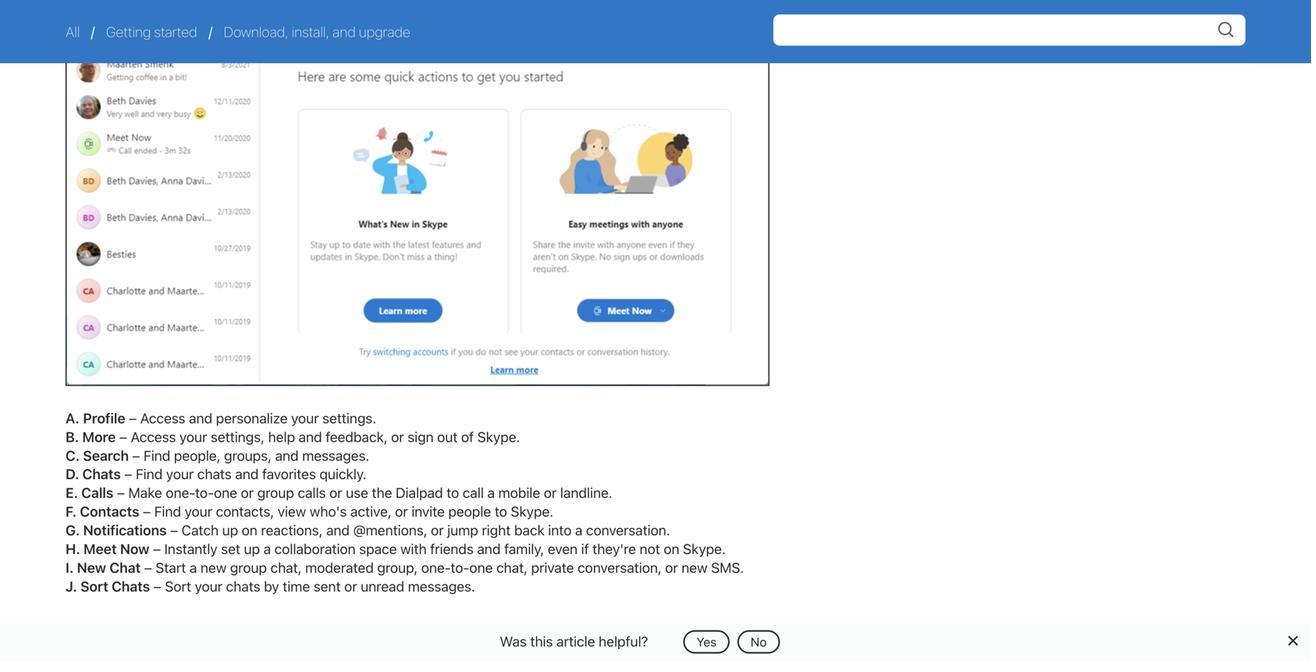 Task type: locate. For each thing, give the bounding box(es) containing it.
group
[[257, 484, 294, 501], [230, 559, 267, 576]]

yes button
[[683, 630, 730, 654]]

by
[[264, 578, 279, 595]]

1 vertical spatial find
[[136, 466, 163, 482]]

1 horizontal spatial up
[[244, 540, 260, 557]]

skype. right of
[[477, 428, 520, 445]]

favorites
[[262, 466, 316, 482]]

f.
[[66, 503, 77, 520]]

article
[[557, 633, 595, 650]]

and up favorites
[[275, 447, 299, 464]]

on
[[242, 522, 257, 538], [664, 540, 679, 557]]

or down quickly. on the bottom left of page
[[329, 484, 342, 501]]

to- down the friends
[[451, 559, 469, 576]]

0 horizontal spatial chat,
[[270, 559, 302, 576]]

download,
[[224, 23, 289, 40]]

or right 'mobile' at the bottom left of page
[[544, 484, 557, 501]]

your up help
[[291, 410, 319, 426]]

getting started link
[[106, 23, 197, 40]]

–
[[129, 410, 137, 426], [119, 428, 127, 445], [132, 447, 140, 464], [124, 466, 132, 482], [117, 484, 125, 501], [143, 503, 151, 520], [170, 522, 178, 538], [153, 540, 161, 557], [144, 559, 152, 576], [154, 578, 161, 595]]

@mentions,
[[353, 522, 427, 538]]

a
[[487, 484, 495, 501], [575, 522, 583, 538], [264, 540, 271, 557], [190, 559, 197, 576]]

group down set
[[230, 559, 267, 576]]

0 horizontal spatial to-
[[195, 484, 214, 501]]

1 horizontal spatial new
[[682, 559, 708, 576]]

sort down start
[[165, 578, 191, 595]]

chat,
[[270, 559, 302, 576], [496, 559, 528, 576]]

they're
[[593, 540, 636, 557]]

– right 'search'
[[132, 447, 140, 464]]

new down set
[[201, 559, 227, 576]]

1 vertical spatial up
[[244, 540, 260, 557]]

instantly
[[164, 540, 217, 557]]

one-
[[166, 484, 195, 501], [421, 559, 451, 576]]

1 vertical spatial skype.
[[511, 503, 553, 520]]

one up contacts,
[[214, 484, 237, 501]]

i.
[[66, 559, 74, 576]]

or left 'sign' on the left of page
[[391, 428, 404, 445]]

1 vertical spatial one-
[[421, 559, 451, 576]]

1 horizontal spatial chat,
[[496, 559, 528, 576]]

quickly.
[[320, 466, 367, 482]]

invite
[[412, 503, 445, 520]]

skype. up back
[[511, 503, 553, 520]]

right
[[482, 522, 511, 538]]

chat
[[110, 559, 141, 576]]

a.
[[66, 410, 79, 426]]

0 vertical spatial on
[[242, 522, 257, 538]]

who's
[[310, 503, 347, 520]]

to up right
[[495, 503, 507, 520]]

conversation.
[[586, 522, 670, 538]]

moderated
[[305, 559, 374, 576]]

calls
[[81, 484, 113, 501]]

messages.
[[302, 447, 369, 464], [408, 578, 475, 595]]

and
[[332, 23, 356, 40], [189, 410, 212, 426], [299, 428, 322, 445], [275, 447, 299, 464], [235, 466, 259, 482], [326, 522, 350, 538], [477, 540, 501, 557]]

1 vertical spatial messages.
[[408, 578, 475, 595]]

1 horizontal spatial sort
[[165, 578, 191, 595]]

h.
[[66, 540, 80, 557]]

on down contacts,
[[242, 522, 257, 538]]

sort down new
[[80, 578, 108, 595]]

0 horizontal spatial to
[[447, 484, 459, 501]]

was
[[500, 633, 527, 650]]

0 vertical spatial skype.
[[477, 428, 520, 445]]

or
[[391, 428, 404, 445], [241, 484, 254, 501], [329, 484, 342, 501], [544, 484, 557, 501], [395, 503, 408, 520], [431, 522, 444, 538], [665, 559, 678, 576], [344, 578, 357, 595]]

messages. up quickly. on the bottom left of page
[[302, 447, 369, 464]]

your
[[291, 410, 319, 426], [179, 428, 207, 445], [166, 466, 194, 482], [185, 503, 212, 520], [195, 578, 222, 595]]

0 horizontal spatial up
[[222, 522, 238, 538]]

0 horizontal spatial one-
[[166, 484, 195, 501]]

one
[[214, 484, 237, 501], [469, 559, 493, 576]]

group down favorites
[[257, 484, 294, 501]]

on right not
[[664, 540, 679, 557]]

or down invite
[[431, 522, 444, 538]]

1 horizontal spatial one
[[469, 559, 493, 576]]

started
[[154, 23, 197, 40]]

new
[[201, 559, 227, 576], [682, 559, 708, 576]]

search
[[83, 447, 129, 464]]

1 sort from the left
[[80, 578, 108, 595]]

group,
[[377, 559, 418, 576]]

up
[[222, 522, 238, 538], [244, 540, 260, 557]]

0 vertical spatial one-
[[166, 484, 195, 501]]

view
[[278, 503, 306, 520]]

and down right
[[477, 540, 501, 557]]

1 horizontal spatial to
[[495, 503, 507, 520]]

0 horizontal spatial one
[[214, 484, 237, 501]]

1 horizontal spatial messages.
[[408, 578, 475, 595]]

more
[[82, 428, 116, 445]]

0 horizontal spatial on
[[242, 522, 257, 538]]

d.
[[66, 466, 79, 482]]

– up instantly
[[170, 522, 178, 538]]

chats
[[82, 466, 121, 482], [112, 578, 150, 595]]

set
[[221, 540, 240, 557]]

chats left by
[[226, 578, 260, 595]]

unread
[[361, 578, 404, 595]]

new left "sms."
[[682, 559, 708, 576]]

or up contacts,
[[241, 484, 254, 501]]

0 horizontal spatial sort
[[80, 578, 108, 595]]

0 horizontal spatial new
[[201, 559, 227, 576]]

sent
[[314, 578, 341, 595]]

– up the make
[[124, 466, 132, 482]]

0 vertical spatial messages.
[[302, 447, 369, 464]]

download, install, and upgrade link
[[224, 23, 410, 40]]

chats
[[197, 466, 232, 482], [226, 578, 260, 595]]

– right the profile
[[129, 410, 137, 426]]

to left "call"
[[447, 484, 459, 501]]

one- down the friends
[[421, 559, 451, 576]]

1 vertical spatial one
[[469, 559, 493, 576]]

getting
[[106, 23, 151, 40]]

reactions,
[[261, 522, 323, 538]]

chat, up time
[[270, 559, 302, 576]]

dismiss the survey image
[[1286, 634, 1299, 647]]

up right set
[[244, 540, 260, 557]]

a down "reactions,"
[[264, 540, 271, 557]]

one- right the make
[[166, 484, 195, 501]]

groups,
[[224, 447, 272, 464]]

one down the friends
[[469, 559, 493, 576]]

0 vertical spatial one
[[214, 484, 237, 501]]

now
[[120, 540, 149, 557]]

help
[[268, 428, 295, 445]]

find
[[144, 447, 170, 464], [136, 466, 163, 482], [154, 503, 181, 520]]

call
[[463, 484, 484, 501]]

None text field
[[774, 14, 1246, 46]]

chats down people,
[[197, 466, 232, 482]]

1 new from the left
[[201, 559, 227, 576]]

of
[[461, 428, 474, 445]]

up up set
[[222, 522, 238, 538]]

1 horizontal spatial to-
[[451, 559, 469, 576]]

the
[[372, 484, 392, 501]]

1 vertical spatial access
[[131, 428, 176, 445]]

all
[[66, 23, 83, 40]]

all link
[[66, 23, 83, 40]]

chat, down family,
[[496, 559, 528, 576]]

chats up calls
[[82, 466, 121, 482]]

chats down chat
[[112, 578, 150, 595]]

to- up catch
[[195, 484, 214, 501]]

skype. up "sms."
[[683, 540, 726, 557]]

0 vertical spatial up
[[222, 522, 238, 538]]

a down instantly
[[190, 559, 197, 576]]

messages. down the friends
[[408, 578, 475, 595]]

0 vertical spatial to-
[[195, 484, 214, 501]]

mobile
[[498, 484, 540, 501]]

1 horizontal spatial on
[[664, 540, 679, 557]]

sort
[[80, 578, 108, 595], [165, 578, 191, 595]]



Task type: vqa. For each thing, say whether or not it's contained in the screenshot.
helpful?
yes



Task type: describe. For each thing, give the bounding box(es) containing it.
calls
[[298, 484, 326, 501]]

space
[[359, 540, 397, 557]]

dialpad
[[396, 484, 443, 501]]

– right more
[[119, 428, 127, 445]]

use
[[346, 484, 368, 501]]

or right conversation,
[[665, 559, 678, 576]]

collaboration
[[274, 540, 356, 557]]

and down who's
[[326, 522, 350, 538]]

2 chat, from the left
[[496, 559, 528, 576]]

your down instantly
[[195, 578, 222, 595]]

family,
[[504, 540, 544, 557]]

out
[[437, 428, 458, 445]]

was this article helpful?
[[500, 633, 648, 650]]

0 vertical spatial access
[[140, 410, 185, 426]]

back
[[514, 522, 545, 538]]

notifications
[[83, 522, 167, 538]]

e.
[[66, 484, 78, 501]]

0 horizontal spatial messages.
[[302, 447, 369, 464]]

yes
[[697, 634, 717, 649]]

not
[[640, 540, 660, 557]]

b.
[[66, 428, 79, 445]]

time
[[283, 578, 310, 595]]

– down the make
[[143, 503, 151, 520]]

2 new from the left
[[682, 559, 708, 576]]

start
[[156, 559, 186, 576]]

2 vertical spatial find
[[154, 503, 181, 520]]

j.
[[66, 578, 77, 595]]

2 vertical spatial skype.
[[683, 540, 726, 557]]

sms.
[[711, 559, 744, 576]]

1 vertical spatial chats
[[226, 578, 260, 595]]

conversation,
[[578, 559, 662, 576]]

install,
[[292, 23, 329, 40]]

1 chat, from the left
[[270, 559, 302, 576]]

profile
[[83, 410, 125, 426]]

jump
[[447, 522, 478, 538]]

1 vertical spatial group
[[230, 559, 267, 576]]

1 vertical spatial to-
[[451, 559, 469, 576]]

settings.
[[322, 410, 376, 426]]

make
[[128, 484, 162, 501]]

and right help
[[299, 428, 322, 445]]

2 sort from the left
[[165, 578, 191, 595]]

0 vertical spatial chats
[[197, 466, 232, 482]]

no
[[751, 634, 767, 649]]

people
[[448, 503, 491, 520]]

contacts,
[[216, 503, 274, 520]]

personalize
[[216, 410, 288, 426]]

even
[[548, 540, 578, 557]]

with
[[400, 540, 427, 557]]

meet
[[84, 540, 117, 557]]

active,
[[350, 503, 392, 520]]

1 horizontal spatial one-
[[421, 559, 451, 576]]

– left start
[[144, 559, 152, 576]]

upgrade
[[359, 23, 410, 40]]

this
[[530, 633, 553, 650]]

1 vertical spatial to
[[495, 503, 507, 520]]

if
[[581, 540, 589, 557]]

new
[[77, 559, 106, 576]]

0 vertical spatial find
[[144, 447, 170, 464]]

your up catch
[[185, 503, 212, 520]]

settings,
[[211, 428, 265, 445]]

1 vertical spatial chats
[[112, 578, 150, 595]]

catch
[[182, 522, 219, 538]]

0 vertical spatial to
[[447, 484, 459, 501]]

friends
[[430, 540, 474, 557]]

and right install,
[[332, 23, 356, 40]]

landline.
[[560, 484, 612, 501]]

– down start
[[154, 578, 161, 595]]

no button
[[737, 630, 780, 654]]

into
[[548, 522, 572, 538]]

a right "call"
[[487, 484, 495, 501]]

sign
[[408, 428, 434, 445]]

0 vertical spatial chats
[[82, 466, 121, 482]]

contacts
[[80, 503, 139, 520]]

– up contacts
[[117, 484, 125, 501]]

your down people,
[[166, 466, 194, 482]]

a right into on the bottom
[[575, 522, 583, 538]]

a. profile – access and personalize your settings. b. more – access your settings, help and feedback, or sign out of skype. c. search – find people, groups, and messages. d. chats – find your chats and favorites quickly. e. calls – make one-to-one or group calls or use the dialpad to call a mobile or landline. f. contacts – find your contacts, view who's active, or invite people to skype. g. notifications – catch up on reactions, and @mentions, or jump right back into a conversation. h. meet now – instantly set up a collaboration space with friends and family, even if they're not on skype. i. new chat – start a new group chat, moderated group, one-to-one chat, private conversation, or new sms. j. sort chats – sort your chats by time sent or unread messages.
[[66, 410, 744, 595]]

1 vertical spatial on
[[664, 540, 679, 557]]

g.
[[66, 522, 80, 538]]

helpful?
[[599, 633, 648, 650]]

c.
[[66, 447, 80, 464]]

– right the now
[[153, 540, 161, 557]]

0 vertical spatial group
[[257, 484, 294, 501]]

private
[[531, 559, 574, 576]]

download, install, and upgrade
[[224, 23, 410, 40]]

or down moderated
[[344, 578, 357, 595]]

people,
[[174, 447, 220, 464]]

feedback,
[[326, 428, 388, 445]]

getting started
[[106, 23, 197, 40]]

your up people,
[[179, 428, 207, 445]]

and down the groups,
[[235, 466, 259, 482]]

skype home image
[[66, 0, 770, 386]]

and up people,
[[189, 410, 212, 426]]

or up @mentions,
[[395, 503, 408, 520]]



